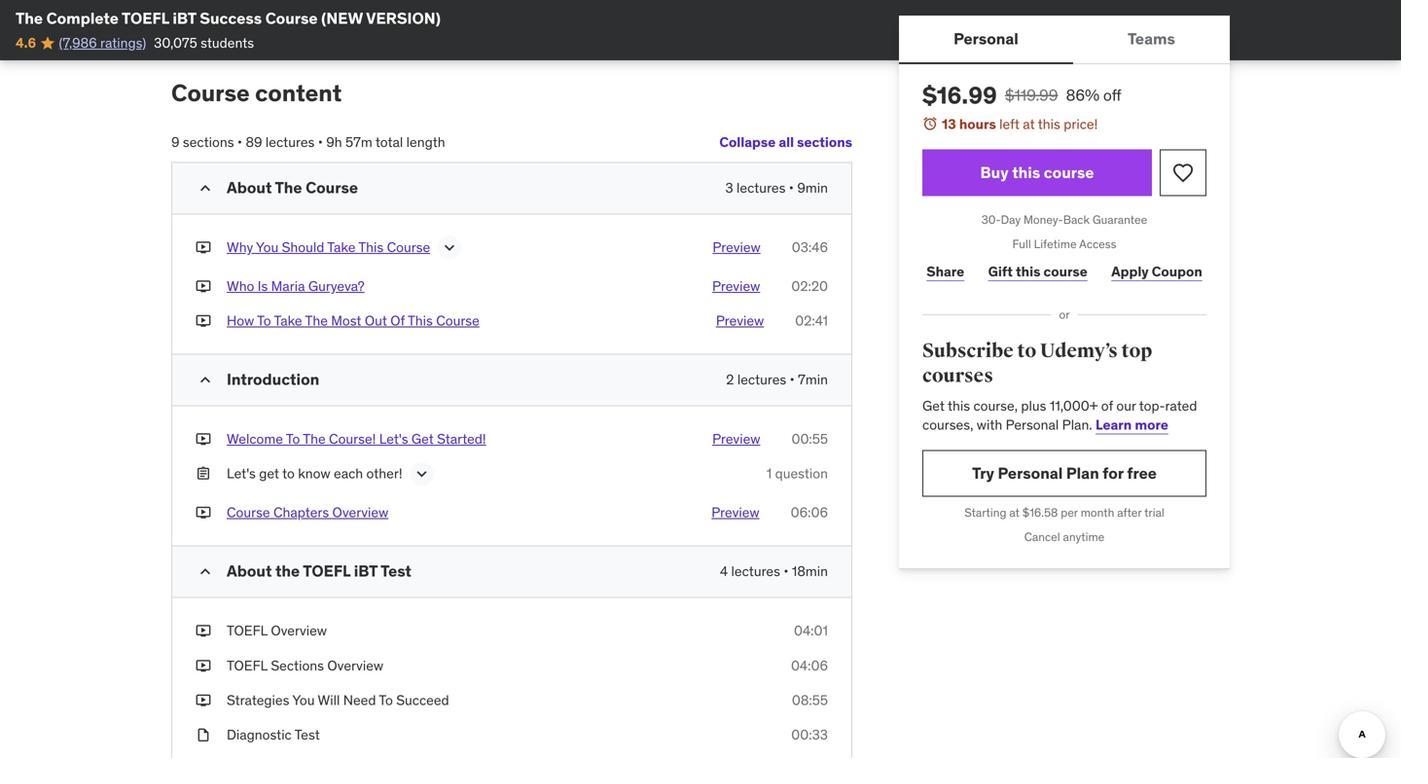 Task type: vqa. For each thing, say whether or not it's contained in the screenshot.
trial
yes



Task type: locate. For each thing, give the bounding box(es) containing it.
1 xsmall image from the top
[[196, 238, 211, 257]]

let's left get
[[227, 465, 256, 482]]

0 horizontal spatial this
[[359, 238, 384, 256]]

1 xsmall image from the top
[[196, 277, 211, 296]]

complete
[[46, 8, 119, 28]]

to right welcome
[[286, 430, 300, 448]]

preview up 2
[[716, 312, 764, 329]]

this up courses,
[[948, 397, 971, 414]]

1 vertical spatial to
[[282, 465, 295, 482]]

xsmall image for preview
[[196, 430, 211, 449]]

2 small image from the top
[[196, 370, 215, 390]]

personal up $16.99
[[954, 29, 1019, 49]]

1 horizontal spatial take
[[327, 238, 356, 256]]

1 horizontal spatial get
[[923, 397, 945, 414]]

• left 7min
[[790, 371, 795, 388]]

9 sections • 89 lectures • 9h 57m total length
[[171, 133, 445, 151]]

to
[[257, 312, 271, 329], [286, 430, 300, 448], [379, 691, 393, 709]]

3 lectures • 9min
[[726, 179, 828, 196]]

show lecture description image for 03:46
[[440, 238, 460, 257]]

0 vertical spatial about
[[227, 177, 272, 197]]

small image for about the course
[[196, 178, 215, 198]]

1 vertical spatial show lecture description image
[[412, 464, 432, 484]]

xsmall image left sections
[[196, 656, 211, 675]]

• left the 18min
[[784, 563, 789, 580]]

lectures for about the course
[[737, 179, 786, 196]]

0 vertical spatial overview
[[332, 504, 389, 521]]

1 about from the top
[[227, 177, 272, 197]]

0 horizontal spatial show lecture description image
[[412, 464, 432, 484]]

• for about the course
[[789, 179, 794, 196]]

1 horizontal spatial to
[[286, 430, 300, 448]]

with
[[977, 416, 1003, 434]]

to right the how
[[257, 312, 271, 329]]

xsmall image left who
[[196, 277, 211, 296]]

xsmall image
[[196, 277, 211, 296], [196, 311, 211, 330], [196, 464, 211, 483], [196, 622, 211, 641], [196, 656, 211, 675]]

1 vertical spatial small image
[[196, 370, 215, 390]]

1 vertical spatial you
[[292, 691, 315, 709]]

course inside gift this course link
[[1044, 263, 1088, 280]]

this up guryeva?
[[359, 238, 384, 256]]

0 horizontal spatial test
[[295, 726, 320, 744]]

course inside buy this course button
[[1044, 163, 1095, 183]]

at right left
[[1023, 115, 1035, 133]]

plus
[[1022, 397, 1047, 414]]

total
[[376, 133, 403, 151]]

(7,986
[[59, 34, 97, 51]]

86%
[[1066, 85, 1100, 105]]

1 vertical spatial let's
[[227, 465, 256, 482]]

small image left the
[[196, 562, 215, 582]]

4 lectures • 18min
[[720, 563, 828, 580]]

0 vertical spatial this
[[359, 238, 384, 256]]

take right should
[[327, 238, 356, 256]]

xsmall image for 08:55
[[196, 691, 211, 710]]

let's inside button
[[379, 430, 408, 448]]

about down 89
[[227, 177, 272, 197]]

plan.
[[1063, 416, 1093, 434]]

learn more
[[1096, 416, 1169, 434]]

2 xsmall image from the top
[[196, 430, 211, 449]]

preview down 2
[[713, 430, 761, 448]]

1 horizontal spatial show lecture description image
[[440, 238, 460, 257]]

ibt for success
[[173, 8, 196, 28]]

2 horizontal spatial to
[[379, 691, 393, 709]]

0 vertical spatial personal
[[954, 29, 1019, 49]]

need
[[343, 691, 376, 709]]

about left the
[[227, 561, 272, 581]]

0 vertical spatial let's
[[379, 430, 408, 448]]

0 vertical spatial get
[[923, 397, 945, 414]]

xsmall image left the how
[[196, 311, 211, 330]]

apply
[[1112, 263, 1149, 280]]

how to take the most out of this course
[[227, 312, 480, 329]]

overview inside button
[[332, 504, 389, 521]]

apply coupon button
[[1108, 252, 1207, 291]]

ibt
[[173, 8, 196, 28], [354, 561, 378, 581]]

more
[[1135, 416, 1169, 434]]

personal
[[954, 29, 1019, 49], [1006, 416, 1059, 434], [998, 463, 1063, 483]]

subscribe
[[923, 339, 1014, 363]]

this right gift
[[1016, 263, 1041, 280]]

2 vertical spatial personal
[[998, 463, 1063, 483]]

personal inside button
[[954, 29, 1019, 49]]

plan
[[1067, 463, 1100, 483]]

1 sections from the left
[[797, 133, 853, 151]]

xsmall image
[[196, 238, 211, 257], [196, 430, 211, 449], [196, 503, 211, 522], [196, 691, 211, 710], [196, 726, 211, 745]]

3 xsmall image from the top
[[196, 464, 211, 483]]

3
[[726, 179, 734, 196]]

1 small image from the top
[[196, 178, 215, 198]]

course!
[[329, 430, 376, 448]]

4 xsmall image from the top
[[196, 691, 211, 710]]

0 vertical spatial course
[[1044, 163, 1095, 183]]

about
[[227, 177, 272, 197], [227, 561, 272, 581]]

this right of
[[408, 312, 433, 329]]

preview for 02:20
[[713, 277, 761, 295]]

small image left the 'about the course'
[[196, 178, 215, 198]]

• left '9h 57m'
[[318, 133, 323, 151]]

1 vertical spatial to
[[286, 430, 300, 448]]

the left most at the top left
[[305, 312, 328, 329]]

maria
[[271, 277, 305, 295]]

other!
[[367, 465, 403, 482]]

of
[[391, 312, 405, 329]]

get up courses,
[[923, 397, 945, 414]]

0 vertical spatial show lecture description image
[[440, 238, 460, 257]]

1 vertical spatial personal
[[1006, 416, 1059, 434]]

how to take the most out of this course button
[[227, 311, 480, 330]]

03:46
[[792, 238, 828, 256]]

xsmall image left get
[[196, 464, 211, 483]]

0 vertical spatial to
[[1018, 339, 1037, 363]]

0 vertical spatial ibt
[[173, 8, 196, 28]]

overview up sections
[[271, 622, 327, 640]]

personal down the plus
[[1006, 416, 1059, 434]]

preview up 4
[[712, 504, 760, 521]]

this inside button
[[1013, 163, 1041, 183]]

30,075
[[154, 34, 197, 51]]

all
[[779, 133, 794, 151]]

• for about the toefl ibt test
[[784, 563, 789, 580]]

access
[[1080, 236, 1117, 252]]

you for strategies
[[292, 691, 315, 709]]

the up know
[[303, 430, 326, 448]]

buy this course button
[[923, 150, 1153, 196]]

show lecture description image
[[440, 238, 460, 257], [412, 464, 432, 484]]

you inside button
[[256, 238, 279, 256]]

at left $16.58
[[1010, 505, 1020, 520]]

preview left 02:20
[[713, 277, 761, 295]]

ibt for test
[[354, 561, 378, 581]]

1 horizontal spatial to
[[1018, 339, 1037, 363]]

0 horizontal spatial to
[[257, 312, 271, 329]]

0 horizontal spatial to
[[282, 465, 295, 482]]

2 vertical spatial to
[[379, 691, 393, 709]]

overview
[[332, 504, 389, 521], [271, 622, 327, 640], [327, 657, 384, 674]]

at
[[1023, 115, 1035, 133], [1010, 505, 1020, 520]]

course up of
[[387, 238, 430, 256]]

get left started!
[[412, 430, 434, 448]]

sections right all
[[797, 133, 853, 151]]

to
[[1018, 339, 1037, 363], [282, 465, 295, 482]]

0 vertical spatial small image
[[196, 178, 215, 198]]

let's up other!
[[379, 430, 408, 448]]

1 vertical spatial get
[[412, 430, 434, 448]]

the
[[275, 561, 300, 581]]

ibt right the
[[354, 561, 378, 581]]

2 course from the top
[[1044, 263, 1088, 280]]

1 vertical spatial course
[[1044, 263, 1088, 280]]

sections
[[797, 133, 853, 151], [183, 133, 234, 151]]

2
[[726, 371, 734, 388]]

1 horizontal spatial at
[[1023, 115, 1035, 133]]

00:55
[[792, 430, 828, 448]]

gift
[[989, 263, 1013, 280]]

1 vertical spatial ibt
[[354, 561, 378, 581]]

1 course from the top
[[1044, 163, 1095, 183]]

1 horizontal spatial let's
[[379, 430, 408, 448]]

trial
[[1145, 505, 1165, 520]]

overview up need
[[327, 657, 384, 674]]

welcome to the course! let's get started! button
[[227, 430, 486, 449]]

toefl right the
[[303, 561, 351, 581]]

course
[[1044, 163, 1095, 183], [1044, 263, 1088, 280]]

of
[[1102, 397, 1114, 414]]

small image
[[196, 178, 215, 198], [196, 370, 215, 390], [196, 562, 215, 582]]

course left (new in the top left of the page
[[265, 8, 318, 28]]

0 horizontal spatial get
[[412, 430, 434, 448]]

lectures right 4
[[732, 563, 781, 580]]

0 horizontal spatial at
[[1010, 505, 1020, 520]]

course up "back"
[[1044, 163, 1095, 183]]

to right get
[[282, 465, 295, 482]]

(new
[[321, 8, 363, 28]]

courses,
[[923, 416, 974, 434]]

2 about from the top
[[227, 561, 272, 581]]

content
[[255, 78, 342, 108]]

this inside 'get this course, plus 11,000+ of our top-rated courses, with personal plan.'
[[948, 397, 971, 414]]

get
[[259, 465, 279, 482]]

you left will
[[292, 691, 315, 709]]

course down 30,075 students
[[171, 78, 250, 108]]

2 vertical spatial overview
[[327, 657, 384, 674]]

will
[[318, 691, 340, 709]]

our
[[1117, 397, 1137, 414]]

rated
[[1166, 397, 1198, 414]]

2 vertical spatial small image
[[196, 562, 215, 582]]

course down '9h 57m'
[[306, 177, 358, 197]]

who
[[227, 277, 254, 295]]

1 vertical spatial about
[[227, 561, 272, 581]]

personal up $16.58
[[998, 463, 1063, 483]]

toefl
[[122, 8, 169, 28], [303, 561, 351, 581], [227, 622, 268, 640], [227, 657, 268, 674]]

this right buy
[[1013, 163, 1041, 183]]

toefl up toefl sections overview
[[227, 622, 268, 640]]

3 xsmall image from the top
[[196, 503, 211, 522]]

collapse
[[720, 133, 776, 151]]

ibt up 30,075
[[173, 8, 196, 28]]

to for welcome
[[286, 430, 300, 448]]

0 horizontal spatial sections
[[183, 133, 234, 151]]

know
[[298, 465, 331, 482]]

0 vertical spatial to
[[257, 312, 271, 329]]

lectures right 3
[[737, 179, 786, 196]]

take down maria
[[274, 312, 302, 329]]

1 vertical spatial take
[[274, 312, 302, 329]]

xsmall image left toefl overview
[[196, 622, 211, 641]]

5 xsmall image from the top
[[196, 726, 211, 745]]

0 horizontal spatial you
[[256, 238, 279, 256]]

1 horizontal spatial this
[[408, 312, 433, 329]]

5 xsmall image from the top
[[196, 656, 211, 675]]

overview down each
[[332, 504, 389, 521]]

gift this course link
[[985, 252, 1092, 291]]

preview down 3
[[713, 238, 761, 256]]

course,
[[974, 397, 1018, 414]]

course down lifetime
[[1044, 263, 1088, 280]]

or
[[1060, 307, 1070, 322]]

$16.99
[[923, 81, 998, 110]]

let's
[[379, 430, 408, 448], [227, 465, 256, 482]]

course for gift this course
[[1044, 263, 1088, 280]]

• left 9min
[[789, 179, 794, 196]]

lectures right 2
[[738, 371, 787, 388]]

test
[[381, 561, 412, 581], [295, 726, 320, 744]]

strategies you will need to succeed
[[227, 691, 449, 709]]

0 horizontal spatial take
[[274, 312, 302, 329]]

1 vertical spatial at
[[1010, 505, 1020, 520]]

who is maria guryeva? button
[[227, 277, 365, 296]]

most
[[331, 312, 362, 329]]

success
[[200, 8, 262, 28]]

small image left introduction
[[196, 370, 215, 390]]

0 vertical spatial test
[[381, 561, 412, 581]]

the inside how to take the most out of this course button
[[305, 312, 328, 329]]

1 horizontal spatial you
[[292, 691, 315, 709]]

3 small image from the top
[[196, 562, 215, 582]]

diagnostic test
[[227, 726, 320, 744]]

1 horizontal spatial ibt
[[354, 561, 378, 581]]

2 sections from the left
[[183, 133, 234, 151]]

share
[[927, 263, 965, 280]]

0 horizontal spatial ibt
[[173, 8, 196, 28]]

0 vertical spatial you
[[256, 238, 279, 256]]

2 lectures • 7min
[[726, 371, 828, 388]]

02:41
[[796, 312, 828, 329]]

to right need
[[379, 691, 393, 709]]

toefl up ratings)
[[122, 8, 169, 28]]

0 vertical spatial take
[[327, 238, 356, 256]]

this for gift
[[1016, 263, 1041, 280]]

tab list
[[899, 16, 1230, 64]]

to left udemy's
[[1018, 339, 1037, 363]]

you right why
[[256, 238, 279, 256]]

sections right "9" at the top of page
[[183, 133, 234, 151]]

the down 9 sections • 89 lectures • 9h 57m total length
[[275, 177, 302, 197]]

the inside welcome to the course! let's get started! button
[[303, 430, 326, 448]]

1 horizontal spatial sections
[[797, 133, 853, 151]]

per
[[1061, 505, 1078, 520]]



Task type: describe. For each thing, give the bounding box(es) containing it.
try
[[973, 463, 995, 483]]

learn more link
[[1096, 416, 1169, 434]]

1 vertical spatial overview
[[271, 622, 327, 640]]

$16.58
[[1023, 505, 1059, 520]]

who is maria guryeva?
[[227, 277, 365, 295]]

courses
[[923, 364, 994, 388]]

this for get
[[948, 397, 971, 414]]

00:33
[[792, 726, 828, 744]]

course content
[[171, 78, 342, 108]]

each
[[334, 465, 363, 482]]

tab list containing personal
[[899, 16, 1230, 64]]

udemy's
[[1040, 339, 1118, 363]]

collapse all sections button
[[720, 123, 853, 162]]

about for about the course
[[227, 177, 272, 197]]

0 vertical spatial at
[[1023, 115, 1035, 133]]

version)
[[366, 8, 441, 28]]

starting
[[965, 505, 1007, 520]]

after
[[1118, 505, 1142, 520]]

for
[[1103, 463, 1124, 483]]

xsmall image for 03:46
[[196, 238, 211, 257]]

1 vertical spatial this
[[408, 312, 433, 329]]

1 horizontal spatial test
[[381, 561, 412, 581]]

4 xsmall image from the top
[[196, 622, 211, 641]]

9
[[171, 133, 180, 151]]

lectures for about the toefl ibt test
[[732, 563, 781, 580]]

course chapters overview
[[227, 504, 389, 521]]

top-
[[1140, 397, 1166, 414]]

course right of
[[436, 312, 480, 329]]

buy
[[981, 163, 1009, 183]]

1 vertical spatial test
[[295, 726, 320, 744]]

introduction
[[227, 369, 320, 389]]

left
[[1000, 115, 1020, 133]]

share button
[[923, 252, 969, 291]]

(7,986 ratings)
[[59, 34, 146, 51]]

02:20
[[792, 277, 828, 295]]

sections inside dropdown button
[[797, 133, 853, 151]]

nasdaq image
[[188, 2, 300, 39]]

is
[[258, 277, 268, 295]]

buy this course
[[981, 163, 1095, 183]]

lectures right 89
[[266, 133, 315, 151]]

collapse all sections
[[720, 133, 853, 151]]

question
[[775, 465, 828, 482]]

teams button
[[1074, 16, 1230, 62]]

coupon
[[1152, 263, 1203, 280]]

wishlist image
[[1172, 161, 1195, 185]]

get inside button
[[412, 430, 434, 448]]

lectures for introduction
[[738, 371, 787, 388]]

4
[[720, 563, 728, 580]]

at inside starting at $16.58 per month after trial cancel anytime
[[1010, 505, 1020, 520]]

course for buy this course
[[1044, 163, 1095, 183]]

back
[[1064, 212, 1090, 227]]

04:01
[[794, 622, 828, 640]]

xsmall image for 00:33
[[196, 726, 211, 745]]

this left price!
[[1038, 115, 1061, 133]]

1 question
[[767, 465, 828, 482]]

about the toefl ibt test
[[227, 561, 412, 581]]

• left 89
[[237, 133, 242, 151]]

small image for about the toefl ibt test
[[196, 562, 215, 582]]

overview for sections
[[327, 657, 384, 674]]

xsmall image for about the toefl ibt test
[[196, 656, 211, 675]]

cancel
[[1025, 529, 1061, 544]]

preview for 02:41
[[716, 312, 764, 329]]

overview for chapters
[[332, 504, 389, 521]]

anytime
[[1064, 529, 1105, 544]]

08:55
[[792, 691, 828, 709]]

succeed
[[396, 691, 449, 709]]

strategies
[[227, 691, 290, 709]]

try personal plan for free link
[[923, 450, 1207, 497]]

the up 4.6
[[16, 8, 43, 28]]

gift this course
[[989, 263, 1088, 280]]

get inside 'get this course, plus 11,000+ of our top-rated courses, with personal plan.'
[[923, 397, 945, 414]]

small image for introduction
[[196, 370, 215, 390]]

sections
[[271, 657, 324, 674]]

out
[[365, 312, 387, 329]]

get this course, plus 11,000+ of our top-rated courses, with personal plan.
[[923, 397, 1198, 434]]

30-
[[982, 212, 1001, 227]]

2 xsmall image from the top
[[196, 311, 211, 330]]

welcome
[[227, 430, 283, 448]]

course down get
[[227, 504, 270, 521]]

guarantee
[[1093, 212, 1148, 227]]

9min
[[798, 179, 828, 196]]

this for buy
[[1013, 163, 1041, 183]]

to inside subscribe to udemy's top courses
[[1018, 339, 1037, 363]]

volkswagen image
[[351, 2, 394, 39]]

why you should take this course
[[227, 238, 430, 256]]

you for why
[[256, 238, 279, 256]]

money-
[[1024, 212, 1064, 227]]

price!
[[1064, 115, 1098, 133]]

apply coupon
[[1112, 263, 1203, 280]]

about the course
[[227, 177, 358, 197]]

hours
[[960, 115, 997, 133]]

7min
[[798, 371, 828, 388]]

day
[[1001, 212, 1021, 227]]

xsmall image for 06:06
[[196, 503, 211, 522]]

18min
[[792, 563, 828, 580]]

13
[[942, 115, 957, 133]]

why you should take this course button
[[227, 238, 430, 261]]

1
[[767, 465, 772, 482]]

11,000+
[[1050, 397, 1098, 414]]

13 hours left at this price!
[[942, 115, 1098, 133]]

full
[[1013, 236, 1032, 252]]

0 horizontal spatial let's
[[227, 465, 256, 482]]

welcome to the course! let's get started!
[[227, 430, 486, 448]]

xsmall image for about the course
[[196, 277, 211, 296]]

• for introduction
[[790, 371, 795, 388]]

toefl sections overview
[[227, 657, 384, 674]]

toefl up the strategies
[[227, 657, 268, 674]]

learn
[[1096, 416, 1132, 434]]

starting at $16.58 per month after trial cancel anytime
[[965, 505, 1165, 544]]

xsmall image for introduction
[[196, 464, 211, 483]]

toefl overview
[[227, 622, 327, 640]]

about for about the toefl ibt test
[[227, 561, 272, 581]]

subscribe to udemy's top courses
[[923, 339, 1153, 388]]

show lecture description image for 1 question
[[412, 464, 432, 484]]

should
[[282, 238, 325, 256]]

89
[[246, 133, 262, 151]]

let's get to know each other!
[[227, 465, 403, 482]]

course chapters overview button
[[227, 503, 389, 522]]

personal inside 'get this course, plus 11,000+ of our top-rated courses, with personal plan.'
[[1006, 416, 1059, 434]]

alarm image
[[923, 116, 938, 131]]

to for how
[[257, 312, 271, 329]]

preview for 00:55
[[713, 430, 761, 448]]

the complete toefl ibt success course (new version)
[[16, 8, 441, 28]]

4.6
[[16, 34, 36, 51]]



